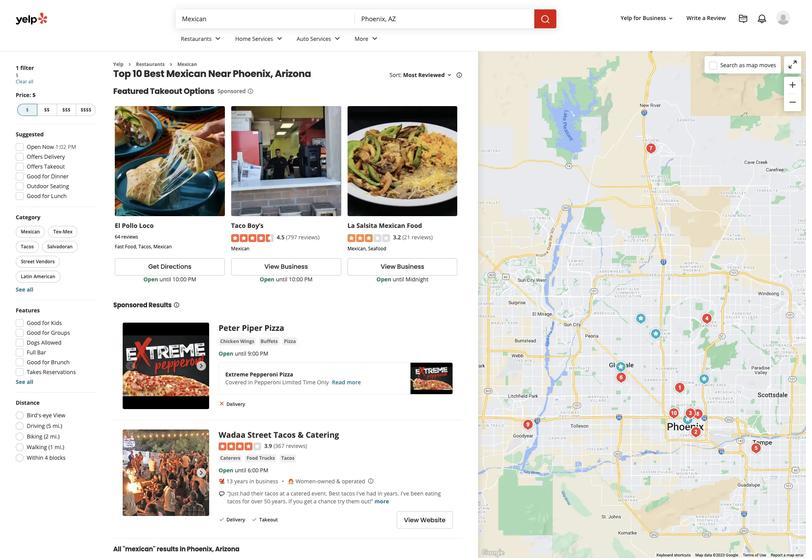 Task type: describe. For each thing, give the bounding box(es) containing it.
next image for peter piper pizza
[[197, 361, 206, 371]]

pizza for piper
[[265, 323, 284, 334]]

shortcuts
[[675, 554, 691, 558]]

view website
[[404, 516, 446, 525]]

features
[[16, 307, 40, 314]]

good for kids
[[27, 320, 62, 327]]

3.2 star rating image
[[348, 234, 390, 242]]

mexican down 4.5 star rating image
[[231, 245, 250, 252]]

pizza inside button
[[284, 338, 296, 345]]

search image
[[541, 14, 551, 24]]

until for taco boy's
[[276, 276, 288, 283]]

home
[[235, 35, 251, 42]]

13 years in business
[[227, 478, 278, 486]]

report a map error
[[772, 554, 804, 558]]

chicken wings button
[[219, 338, 256, 346]]

full bar
[[27, 349, 46, 357]]

driving
[[27, 423, 45, 430]]

pizza button
[[283, 338, 298, 346]]

16 checkmark v2 image for takeout
[[252, 517, 258, 523]]

offers for offers takeout
[[27, 163, 43, 170]]

$$ button
[[37, 104, 56, 116]]

map for error
[[787, 554, 795, 558]]

view business link for taco boy's
[[231, 258, 341, 276]]

terms of use link
[[744, 554, 767, 558]]

pm for "just had their tacos at a catered event. best tacos i've had in years. i've been eating tacos for over 50 years. if you get a chance try them out!"
[[260, 467, 269, 475]]

0 horizontal spatial arizona
[[215, 545, 240, 554]]

tortas chano image
[[644, 141, 660, 156]]

0 vertical spatial wadaa street tacos & catering image
[[680, 412, 696, 428]]

pm for delivery
[[260, 350, 269, 358]]

for for groups
[[42, 329, 50, 337]]

report
[[772, 554, 783, 558]]

search as map moves
[[721, 61, 777, 69]]

write a review link
[[684, 11, 730, 25]]

$ inside 1 filter $ clear all
[[16, 72, 18, 79]]

for for kids
[[42, 320, 50, 327]]

featured takeout options
[[113, 86, 214, 97]]

0 vertical spatial years.
[[384, 490, 399, 498]]

until for el pollo loco
[[160, 276, 171, 283]]

fast
[[115, 244, 124, 250]]

0 vertical spatial pepperoni
[[250, 371, 278, 378]]

map data ©2023 google
[[696, 554, 739, 558]]

bar
[[37, 349, 46, 357]]

16 speech v2 image
[[219, 491, 225, 498]]

extreme
[[225, 371, 249, 378]]

0 vertical spatial delivery
[[44, 153, 65, 161]]

within
[[27, 455, 43, 462]]

1 had from the left
[[240, 490, 250, 498]]

$ button
[[17, 104, 37, 116]]

limited
[[283, 379, 302, 386]]

keyboard shortcuts
[[657, 554, 691, 558]]

1 horizontal spatial tacos
[[265, 490, 279, 498]]

for for dinner
[[42, 173, 50, 180]]

slideshow element for peter piper pizza
[[123, 323, 209, 410]]

4.5 (797 reviews)
[[277, 234, 320, 241]]

chicken
[[220, 338, 239, 345]]

keyboard
[[657, 554, 674, 558]]

16 chevron right v2 image
[[127, 61, 133, 68]]

el
[[115, 222, 120, 230]]

1 vertical spatial restaurants
[[136, 61, 165, 68]]

for for business
[[634, 14, 642, 22]]

mi.) for driving (5 mi.)
[[53, 423, 62, 430]]

sort:
[[390, 71, 402, 79]]

good for good for lunch
[[27, 192, 41, 200]]

24 chevron down v2 image for auto services
[[333, 34, 342, 43]]

offers delivery
[[27, 153, 65, 161]]

(5
[[46, 423, 51, 430]]

now
[[42, 143, 54, 151]]

reservations
[[43, 369, 76, 376]]

open until 10:00 pm for directions
[[144, 276, 196, 283]]

$$$$
[[81, 107, 91, 113]]

a inside write a review link
[[703, 14, 706, 22]]

takeout for offers
[[44, 163, 65, 170]]

dinner
[[51, 173, 69, 180]]

group containing suggested
[[13, 131, 98, 203]]

mexican link
[[177, 61, 197, 68]]

la salsita mexican food
[[348, 222, 422, 230]]

open now 1:02 pm
[[27, 143, 76, 151]]

filter
[[20, 64, 34, 72]]

over
[[251, 498, 263, 506]]

years
[[234, 478, 248, 486]]

moves
[[760, 61, 777, 69]]

group containing features
[[13, 307, 98, 386]]

price: $ group
[[16, 91, 98, 118]]

buffets button
[[259, 338, 280, 346]]

see all button for category
[[16, 286, 33, 294]]

3.9 (367 reviews)
[[264, 443, 307, 450]]

of
[[756, 554, 759, 558]]

2 i've from the left
[[401, 490, 409, 498]]

home services
[[235, 35, 273, 42]]

peter piper pizza image
[[123, 323, 209, 410]]

0 vertical spatial food
[[407, 222, 422, 230]]

4.5 star rating image
[[231, 234, 274, 242]]

business for taco boy's
[[281, 263, 308, 272]]

blocks
[[49, 455, 66, 462]]

walking
[[27, 444, 47, 451]]

2 horizontal spatial $
[[32, 91, 36, 99]]

pizza for pepperoni
[[280, 371, 293, 378]]

get directions
[[148, 263, 192, 272]]

none field find
[[182, 15, 349, 23]]

group containing category
[[14, 214, 98, 294]]

category
[[16, 214, 40, 221]]

mexican up 3.2
[[379, 222, 406, 230]]

view business link for la salsita mexican food
[[348, 258, 458, 276]]

latin american button
[[16, 271, 60, 283]]

1 horizontal spatial restaurants link
[[175, 28, 229, 51]]

dogs
[[27, 339, 40, 347]]

outdoor seating
[[27, 183, 69, 190]]

takes reservations
[[27, 369, 76, 376]]

0 horizontal spatial phoenix,
[[187, 545, 214, 554]]

delivery for 16 checkmark v2 image related to delivery
[[227, 517, 245, 524]]

0 horizontal spatial years.
[[272, 498, 287, 506]]

0 horizontal spatial restaurants link
[[136, 61, 165, 68]]

results
[[157, 545, 179, 554]]

services for auto services
[[310, 35, 331, 42]]

mi.) for biking (2 mi.)
[[50, 433, 60, 441]]

yelp link
[[113, 61, 124, 68]]

taco boy's link
[[231, 222, 264, 230]]

tacos link
[[280, 455, 296, 463]]

trucks
[[259, 455, 275, 462]]

open until 9:00 pm
[[219, 350, 269, 358]]

previous image for peter piper pizza
[[126, 361, 135, 371]]

peter piper pizza image
[[649, 326, 664, 342]]

1 horizontal spatial phoenix,
[[233, 67, 273, 80]]

24 chevron down v2 image for home services
[[275, 34, 284, 43]]

ta'carbon image
[[614, 370, 630, 386]]

data
[[705, 554, 712, 558]]

extreme pepperoni pizza covered in pepperoni limited time only read more
[[225, 371, 361, 386]]

maskadores taco shop image
[[749, 441, 765, 457]]

a right report
[[784, 554, 786, 558]]

delivery for 16 close v2 icon
[[227, 401, 245, 408]]

option group containing distance
[[13, 399, 98, 465]]

1 vertical spatial pepperoni
[[254, 379, 281, 386]]

food trucks
[[247, 455, 275, 462]]

16 years in business v2 image
[[219, 479, 225, 485]]

yelp for yelp link
[[113, 61, 124, 68]]

1 vertical spatial wadaa street tacos & catering image
[[123, 430, 209, 517]]

0 horizontal spatial tacos
[[227, 498, 241, 506]]

a right get on the bottom of page
[[314, 498, 317, 506]]

1 i've from the left
[[357, 490, 365, 498]]

16 info v2 image for top 10 best mexican near phoenix, arizona
[[456, 72, 463, 78]]

view business for la salsita mexican food
[[381, 263, 425, 272]]

projects image
[[739, 14, 748, 24]]

taco boy's
[[231, 222, 264, 230]]

suggested
[[16, 131, 44, 138]]

don pancho mexican food image
[[521, 417, 536, 433]]

if
[[289, 498, 292, 506]]

24 chevron down v2 image for restaurants
[[213, 34, 223, 43]]

street inside button
[[21, 259, 35, 265]]

terms
[[744, 554, 755, 558]]

catered
[[291, 490, 310, 498]]

yelp for business button
[[618, 11, 678, 25]]

0 vertical spatial tacos button
[[16, 241, 39, 253]]

1 vertical spatial street
[[248, 430, 272, 441]]

wadaa street tacos & catering
[[219, 430, 339, 441]]

in inside "just had their tacos at a catered event. best tacos i've had in years. i've been eating tacos for over 50 years. if you get a chance try them out!"
[[378, 490, 383, 498]]

for inside "just had their tacos at a catered event. best tacos i've had in years. i've been eating tacos for over 50 years. if you get a chance try them out!"
[[242, 498, 250, 506]]

reviews) for la salsita mexican food
[[412, 234, 433, 241]]

$$$$ button
[[76, 104, 96, 116]]

16 chevron down v2 image for yelp for business
[[668, 15, 674, 22]]

1
[[16, 64, 19, 72]]

get directions link
[[115, 258, 225, 276]]

Near text field
[[362, 15, 528, 23]]

you
[[293, 498, 303, 506]]

until for la salsita mexican food
[[393, 276, 404, 283]]

mexican,
[[348, 245, 367, 252]]

only
[[317, 379, 329, 386]]

expand map image
[[789, 60, 798, 69]]

more
[[355, 35, 369, 42]]

tex-mex button
[[48, 226, 78, 238]]

1 horizontal spatial more
[[375, 498, 389, 506]]

event.
[[312, 490, 328, 498]]

offers for offers delivery
[[27, 153, 43, 161]]

eating
[[425, 490, 441, 498]]

all for features
[[27, 379, 33, 386]]

see all for features
[[16, 379, 33, 386]]

midnight
[[406, 276, 429, 283]]

1 vertical spatial &
[[337, 478, 341, 486]]

1:02
[[56, 143, 66, 151]]

wings
[[240, 338, 255, 345]]

reviewed
[[419, 71, 445, 79]]

reviews) for taco boy's
[[299, 234, 320, 241]]

in right years
[[250, 478, 254, 486]]

24 chevron down v2 image for more
[[370, 34, 380, 43]]

9:00
[[248, 350, 259, 358]]



Task type: locate. For each thing, give the bounding box(es) containing it.
1 horizontal spatial years.
[[384, 490, 399, 498]]

previous image
[[126, 361, 135, 371], [126, 469, 135, 478]]

food up 3.2 (21 reviews)
[[407, 222, 422, 230]]

slideshow element for wadaa street tacos & catering
[[123, 430, 209, 517]]

0 vertical spatial all
[[28, 78, 33, 85]]

next image
[[197, 361, 206, 371], [197, 469, 206, 478]]

taco boy's image
[[683, 406, 699, 422], [683, 406, 699, 422]]

1 horizontal spatial arizona
[[275, 67, 311, 80]]

eye
[[43, 412, 52, 419]]

more right out!"
[[375, 498, 389, 506]]

good up outdoor
[[27, 173, 41, 180]]

see all button down takes at left
[[16, 379, 33, 386]]

1 none field from the left
[[182, 15, 349, 23]]

1 vertical spatial map
[[787, 554, 795, 558]]

1 services from the left
[[252, 35, 273, 42]]

1 vertical spatial tacos
[[274, 430, 296, 441]]

map region
[[442, 36, 807, 559]]

none field near
[[362, 15, 528, 23]]

best up try
[[329, 490, 340, 498]]

takeout
[[150, 86, 182, 97], [44, 163, 65, 170], [259, 517, 278, 524]]

0 vertical spatial $
[[16, 72, 18, 79]]

out!"
[[361, 498, 373, 506]]

auto services link
[[291, 28, 349, 51]]

arizona
[[275, 67, 311, 80], [215, 545, 240, 554]]

covered
[[225, 379, 247, 386]]

16 checkmark v2 image down 16 speech v2 image
[[219, 517, 225, 523]]

16 checkmark v2 image
[[219, 517, 225, 523], [252, 517, 258, 523]]

see all down latin
[[16, 286, 33, 294]]

0 vertical spatial see all
[[16, 286, 33, 294]]

1 horizontal spatial takeout
[[150, 86, 182, 97]]

16 chevron down v2 image inside most reviewed dropdown button
[[447, 72, 453, 78]]

16 close v2 image
[[219, 401, 225, 407]]

10
[[133, 67, 142, 80]]

0 vertical spatial restaurants link
[[175, 28, 229, 51]]

peter piper pizza link
[[219, 323, 284, 334]]

1 vertical spatial arizona
[[215, 545, 240, 554]]

0 horizontal spatial 16 info v2 image
[[248, 88, 254, 95]]

view business down (797
[[265, 263, 308, 272]]

price: $
[[16, 91, 36, 99]]

boy's
[[248, 222, 264, 230]]

time
[[303, 379, 316, 386]]

1 vertical spatial more
[[375, 498, 389, 506]]

0 horizontal spatial 16 checkmark v2 image
[[219, 517, 225, 523]]

2 had from the left
[[367, 490, 377, 498]]

1 vertical spatial tacos button
[[280, 455, 296, 463]]

pizza inside extreme pepperoni pizza covered in pepperoni limited time only read more
[[280, 371, 293, 378]]

zoom out image
[[789, 98, 798, 107]]

2 services from the left
[[310, 35, 331, 42]]

& right owned
[[337, 478, 341, 486]]

view business for taco boy's
[[265, 263, 308, 272]]

mexican right 16 chevron right v2 image
[[177, 61, 197, 68]]

full
[[27, 349, 36, 357]]

1 vertical spatial all
[[27, 286, 33, 294]]

view right eye
[[53, 412, 65, 419]]

tex-mex
[[53, 229, 73, 235]]

la
[[348, 222, 355, 230]]

pepperoni down 9:00
[[250, 371, 278, 378]]

3.9
[[264, 443, 272, 450]]

delivery down the "just
[[227, 517, 245, 524]]

1 see all from the top
[[16, 286, 33, 294]]

0 horizontal spatial view business link
[[231, 258, 341, 276]]

1 horizontal spatial 16 chevron down v2 image
[[668, 15, 674, 22]]

0 vertical spatial offers
[[27, 153, 43, 161]]

mi.) right (5
[[53, 423, 62, 430]]

2 horizontal spatial tacos
[[342, 490, 355, 498]]

$$$ button
[[56, 104, 76, 116]]

1 horizontal spatial map
[[787, 554, 795, 558]]

see up distance on the bottom left
[[16, 379, 25, 386]]

24 chevron down v2 image left home
[[213, 34, 223, 43]]

more inside extreme pepperoni pizza covered in pepperoni limited time only read more
[[347, 379, 361, 386]]

1 horizontal spatial 16 checkmark v2 image
[[252, 517, 258, 523]]

16 checkmark v2 image for delivery
[[219, 517, 225, 523]]

1 horizontal spatial business
[[397, 263, 425, 272]]

1 vertical spatial next image
[[197, 469, 206, 478]]

1 horizontal spatial services
[[310, 35, 331, 42]]

la salsita mexican food link
[[348, 222, 422, 230]]

slideshow element
[[123, 323, 209, 410], [123, 430, 209, 517]]

2 10:00 from the left
[[289, 276, 303, 283]]

good up "dogs"
[[27, 329, 41, 337]]

0 horizontal spatial none field
[[182, 15, 349, 23]]

(797
[[286, 234, 297, 241]]

1 horizontal spatial 16 info v2 image
[[456, 72, 463, 78]]

0 horizontal spatial food
[[247, 455, 258, 462]]

open until 10:00 pm for business
[[260, 276, 313, 283]]

0 horizontal spatial restaurants
[[136, 61, 165, 68]]

pm for offers takeout
[[68, 143, 76, 151]]

1 next image from the top
[[197, 361, 206, 371]]

chicken wings
[[220, 338, 255, 345]]

0 vertical spatial &
[[298, 430, 304, 441]]

christina o. image
[[777, 11, 791, 25]]

1 horizontal spatial $
[[26, 107, 29, 113]]

24 chevron down v2 image
[[213, 34, 223, 43], [275, 34, 284, 43], [333, 34, 342, 43], [370, 34, 380, 43]]

delivery down open now 1:02 pm
[[44, 153, 65, 161]]

view down 4.5 on the top of the page
[[265, 263, 279, 272]]

sponsored for sponsored
[[218, 88, 246, 95]]

view business up open until midnight
[[381, 263, 425, 272]]

restaurants inside business categories element
[[181, 35, 212, 42]]

see all for category
[[16, 286, 33, 294]]

in inside extreme pepperoni pizza covered in pepperoni limited time only read more
[[248, 379, 253, 386]]

food up 6:00
[[247, 455, 258, 462]]

0 horizontal spatial map
[[747, 61, 758, 69]]

3.2 (21 reviews)
[[393, 234, 433, 241]]

good down outdoor
[[27, 192, 41, 200]]

all down latin
[[27, 286, 33, 294]]

map left error
[[787, 554, 795, 558]]

2 vertical spatial pizza
[[280, 371, 293, 378]]

1 vertical spatial food
[[247, 455, 258, 462]]

2 vertical spatial mi.)
[[55, 444, 64, 451]]

(2
[[44, 433, 49, 441]]

in right results
[[180, 545, 186, 554]]

google image
[[480, 549, 506, 559]]

for for lunch
[[42, 192, 50, 200]]

1 previous image from the top
[[126, 361, 135, 371]]

mexican inside button
[[21, 229, 40, 235]]

notifications image
[[758, 14, 767, 24]]

carolina's mexican food image
[[700, 311, 715, 327]]

pizza up the limited
[[280, 371, 293, 378]]

tacos inside group
[[21, 244, 34, 250]]

mexican
[[177, 61, 197, 68], [166, 67, 207, 80], [379, 222, 406, 230], [21, 229, 40, 235], [154, 244, 172, 250], [231, 245, 250, 252]]

tacos up 50
[[265, 490, 279, 498]]

see all down takes at left
[[16, 379, 33, 386]]

4 good from the top
[[27, 329, 41, 337]]

1 vertical spatial mi.)
[[50, 433, 60, 441]]

all for category
[[27, 286, 33, 294]]

auto
[[297, 35, 309, 42]]

5 good from the top
[[27, 359, 41, 366]]

1 view business link from the left
[[231, 258, 341, 276]]

0 vertical spatial street
[[21, 259, 35, 265]]

0 horizontal spatial wadaa street tacos & catering image
[[123, 430, 209, 517]]

24 chevron down v2 image left auto
[[275, 34, 284, 43]]

0 horizontal spatial more
[[347, 379, 361, 386]]

1 open until 10:00 pm from the left
[[144, 276, 196, 283]]

0 horizontal spatial i've
[[357, 490, 365, 498]]

1 see from the top
[[16, 286, 25, 294]]

map
[[696, 554, 704, 558]]

16 chevron down v2 image right reviewed at the right of the page
[[447, 72, 453, 78]]

mi.)
[[53, 423, 62, 430], [50, 433, 60, 441], [55, 444, 64, 451]]

2 offers from the top
[[27, 163, 43, 170]]

business for la salsita mexican food
[[397, 263, 425, 272]]

view left the website
[[404, 516, 419, 525]]

more link
[[375, 498, 389, 506]]

takeout for featured
[[150, 86, 182, 97]]

takeout down 16 chevron right v2 image
[[150, 86, 182, 97]]

$ right price:
[[32, 91, 36, 99]]

2 good from the top
[[27, 192, 41, 200]]

0 vertical spatial slideshow element
[[123, 323, 209, 410]]

services right home
[[252, 35, 273, 42]]

peter
[[219, 323, 240, 334]]

10:00 for directions
[[173, 276, 187, 283]]

1 vertical spatial sponsored
[[113, 301, 147, 310]]

kids
[[51, 320, 62, 327]]

option group
[[13, 399, 98, 465]]

restaurants link right 16 chevron right v2 icon on the left top of page
[[136, 61, 165, 68]]

street vendors
[[21, 259, 55, 265]]

business inside button
[[643, 14, 667, 22]]

the original carolina's mexican food image
[[689, 425, 704, 441]]

0 vertical spatial pizza
[[265, 323, 284, 334]]

0 horizontal spatial 10:00
[[173, 276, 187, 283]]

(21
[[403, 234, 411, 241]]

1 horizontal spatial i've
[[401, 490, 409, 498]]

el pollo loco image
[[634, 311, 649, 327]]

wadaa street tacos & catering image
[[680, 412, 696, 428], [123, 430, 209, 517]]

restaurants right 16 chevron right v2 icon on the left top of page
[[136, 61, 165, 68]]

see for features
[[16, 379, 25, 386]]

clear
[[16, 78, 27, 85]]

1 horizontal spatial yelp
[[621, 14, 633, 22]]

1 24 chevron down v2 image from the left
[[213, 34, 223, 43]]

None field
[[182, 15, 349, 23], [362, 15, 528, 23]]

1 see all button from the top
[[16, 286, 33, 294]]

16 chevron right v2 image
[[168, 61, 174, 68]]

directions
[[161, 263, 192, 272]]

good up takes at left
[[27, 359, 41, 366]]

2 vertical spatial all
[[27, 379, 33, 386]]

food inside button
[[247, 455, 258, 462]]

takeout up dinner at the left of page
[[44, 163, 65, 170]]

2 vertical spatial takeout
[[259, 517, 278, 524]]

a right at
[[286, 490, 290, 498]]

1 horizontal spatial open until 10:00 pm
[[260, 276, 313, 283]]

yelp for yelp for business
[[621, 14, 633, 22]]

24 chevron down v2 image inside auto services link
[[333, 34, 342, 43]]

0 horizontal spatial yelp
[[113, 61, 124, 68]]

10:00 for business
[[289, 276, 303, 283]]

them
[[346, 498, 360, 506]]

phoenix, right near
[[233, 67, 273, 80]]

good for good for groups
[[27, 329, 41, 337]]

business categories element
[[175, 28, 791, 51]]

zoom in image
[[789, 80, 798, 90]]

in right covered
[[248, 379, 253, 386]]

1 offers from the top
[[27, 153, 43, 161]]

phoenix, right results
[[187, 545, 214, 554]]

&
[[298, 430, 304, 441], [337, 478, 341, 486]]

1 vertical spatial see
[[16, 379, 25, 386]]

good down features
[[27, 320, 41, 327]]

2 slideshow element from the top
[[123, 430, 209, 517]]

yelp for business
[[621, 14, 667, 22]]

1 slideshow element from the top
[[123, 323, 209, 410]]

2 vertical spatial delivery
[[227, 517, 245, 524]]

1 horizontal spatial food
[[407, 222, 422, 230]]

reviews) right the (21
[[412, 234, 433, 241]]

reviews) up tacos link
[[286, 443, 307, 450]]

0 vertical spatial see
[[16, 286, 25, 294]]

tacos down the "just
[[227, 498, 241, 506]]

& up 3.9 (367 reviews)
[[298, 430, 304, 441]]

for for brunch
[[42, 359, 50, 366]]

2 open until 10:00 pm from the left
[[260, 276, 313, 283]]

all "mexican" results in phoenix, arizona
[[113, 545, 240, 554]]

years. up more link
[[384, 490, 399, 498]]

$ down '1' at left top
[[16, 72, 18, 79]]

tex-
[[53, 229, 63, 235]]

4 24 chevron down v2 image from the left
[[370, 34, 380, 43]]

results
[[149, 301, 172, 310]]

1 vertical spatial takeout
[[44, 163, 65, 170]]

0 horizontal spatial tacos button
[[16, 241, 39, 253]]

16 info v2 image
[[456, 72, 463, 78], [248, 88, 254, 95]]

good for good for kids
[[27, 320, 41, 327]]

map right as
[[747, 61, 758, 69]]

previous image for wadaa street tacos & catering
[[126, 469, 135, 478]]

until
[[160, 276, 171, 283], [276, 276, 288, 283], [393, 276, 404, 283], [235, 350, 246, 358], [235, 467, 246, 475]]

tacos down 3.9 (367 reviews)
[[281, 455, 295, 462]]

piper
[[242, 323, 263, 334]]

Find text field
[[182, 15, 349, 23]]

biking
[[27, 433, 42, 441]]

user actions element
[[615, 10, 802, 58]]

0 horizontal spatial services
[[252, 35, 273, 42]]

16 women owned v2 image
[[288, 479, 294, 485]]

yelp inside button
[[621, 14, 633, 22]]

0 horizontal spatial 16 chevron down v2 image
[[447, 72, 453, 78]]

street up latin
[[21, 259, 35, 265]]

2 16 checkmark v2 image from the left
[[252, 517, 258, 523]]

see
[[16, 286, 25, 294], [16, 379, 25, 386]]

women-
[[296, 478, 318, 486]]

street vendors button
[[16, 256, 60, 268]]

0 horizontal spatial $
[[16, 72, 18, 79]]

3 24 chevron down v2 image from the left
[[333, 34, 342, 43]]

0 vertical spatial best
[[144, 67, 164, 80]]

pizza up "buffets" on the left bottom of page
[[265, 323, 284, 334]]

loco
[[139, 222, 154, 230]]

pepperoni
[[250, 371, 278, 378], [254, 379, 281, 386]]

$ down price: $
[[26, 107, 29, 113]]

write
[[687, 14, 702, 22]]

3.2
[[393, 234, 401, 241]]

0 vertical spatial phoenix,
[[233, 67, 273, 80]]

mexican down "category"
[[21, 229, 40, 235]]

street up "3.9" at the bottom left
[[248, 430, 272, 441]]

None search field
[[176, 9, 558, 28]]

taco
[[231, 222, 246, 230]]

services for home services
[[252, 35, 273, 42]]

1 horizontal spatial best
[[329, 490, 340, 498]]

see for category
[[16, 286, 25, 294]]

2 none field from the left
[[362, 15, 528, 23]]

latin
[[21, 273, 32, 280]]

0 vertical spatial see all button
[[16, 286, 33, 294]]

mexican up options
[[166, 67, 207, 80]]

i've left been
[[401, 490, 409, 498]]

0 vertical spatial sponsored
[[218, 88, 246, 95]]

$ inside 'button'
[[26, 107, 29, 113]]

mexican right tacos,
[[154, 244, 172, 250]]

4
[[45, 455, 48, 462]]

offers up the offers takeout
[[27, 153, 43, 161]]

la salsita mexican food image
[[613, 359, 629, 375]]

1 horizontal spatial had
[[367, 490, 377, 498]]

1 vertical spatial $
[[32, 91, 36, 99]]

i've up out!"
[[357, 490, 365, 498]]

american
[[34, 273, 55, 280]]

phx burrito house image
[[673, 380, 688, 396]]

view up open until midnight
[[381, 263, 396, 272]]

all right clear at the left top of the page
[[28, 78, 33, 85]]

irma's kitchen image
[[667, 406, 682, 422]]

pepperoni left the limited
[[254, 379, 281, 386]]

mi.) right (2
[[50, 433, 60, 441]]

2 see from the top
[[16, 379, 25, 386]]

16 checkmark v2 image down 'over'
[[252, 517, 258, 523]]

options
[[184, 86, 214, 97]]

food trucks button
[[245, 455, 277, 463]]

salsita
[[357, 222, 378, 230]]

1 view business from the left
[[265, 263, 308, 272]]

good for brunch
[[27, 359, 70, 366]]

all down takes at left
[[27, 379, 33, 386]]

reviews
[[122, 234, 138, 241]]

pizza right "buffets" on the left bottom of page
[[284, 338, 296, 345]]

0 horizontal spatial sponsored
[[113, 301, 147, 310]]

rito's mexican food image
[[691, 407, 706, 422]]

24 chevron down v2 image inside home services link
[[275, 34, 284, 43]]

i've
[[357, 490, 365, 498], [401, 490, 409, 498]]

see down latin
[[16, 286, 25, 294]]

tacos
[[265, 490, 279, 498], [342, 490, 355, 498], [227, 498, 241, 506]]

group
[[785, 77, 802, 111], [13, 131, 98, 203], [14, 214, 98, 294], [13, 307, 98, 386]]

tacos button down mexican button
[[16, 241, 39, 253]]

mi.) right (1
[[55, 444, 64, 451]]

years. down at
[[272, 498, 287, 506]]

0 vertical spatial previous image
[[126, 361, 135, 371]]

1 horizontal spatial tacos button
[[280, 455, 296, 463]]

16 chevron down v2 image left write
[[668, 15, 674, 22]]

1 vertical spatial restaurants link
[[136, 61, 165, 68]]

view business link down (797
[[231, 258, 341, 276]]

wadaa
[[219, 430, 246, 441]]

info icon image
[[368, 479, 374, 485], [368, 479, 374, 485]]

0 vertical spatial yelp
[[621, 14, 633, 22]]

reviews) right (797
[[299, 234, 320, 241]]

1 horizontal spatial restaurants
[[181, 35, 212, 42]]

2 horizontal spatial business
[[643, 14, 667, 22]]

2 vertical spatial $
[[26, 107, 29, 113]]

map for moves
[[747, 61, 758, 69]]

view business link down the (21
[[348, 258, 458, 276]]

2 previous image from the top
[[126, 469, 135, 478]]

best inside "just had their tacos at a catered event. best tacos i've had in years. i've been eating tacos for over 50 years. if you get a chance try them out!"
[[329, 490, 340, 498]]

"mexican"
[[123, 545, 156, 554]]

a right write
[[703, 14, 706, 22]]

torchy's tacos image
[[697, 372, 713, 387]]

2 see all from the top
[[16, 379, 33, 386]]

restaurants up mexican link
[[181, 35, 212, 42]]

good for good for brunch
[[27, 359, 41, 366]]

1 vertical spatial phoenix,
[[187, 545, 214, 554]]

search
[[721, 61, 738, 69]]

takeout inside group
[[44, 163, 65, 170]]

bird's-eye view
[[27, 412, 65, 419]]

tacos up 3.9 (367 reviews)
[[274, 430, 296, 441]]

16 chevron down v2 image inside "yelp for business" button
[[668, 15, 674, 22]]

0 vertical spatial 16 info v2 image
[[456, 72, 463, 78]]

offers down offers delivery
[[27, 163, 43, 170]]

2 next image from the top
[[197, 469, 206, 478]]

mexican, seafood
[[348, 245, 387, 252]]

sponsored for sponsored results
[[113, 301, 147, 310]]

0 horizontal spatial takeout
[[44, 163, 65, 170]]

restaurants link up mexican link
[[175, 28, 229, 51]]

women-owned & operated
[[296, 478, 366, 486]]

0 horizontal spatial view business
[[265, 263, 308, 272]]

sponsored left results
[[113, 301, 147, 310]]

3.9 star rating image
[[219, 443, 261, 451]]

offers takeout
[[27, 163, 65, 170]]

24 chevron down v2 image right more on the top of the page
[[370, 34, 380, 43]]

sponsored down near
[[218, 88, 246, 95]]

takeout down 50
[[259, 517, 278, 524]]

2 view business link from the left
[[348, 258, 458, 276]]

24 chevron down v2 image inside more link
[[370, 34, 380, 43]]

top
[[113, 67, 131, 80]]

0 horizontal spatial &
[[298, 430, 304, 441]]

1 vertical spatial offers
[[27, 163, 43, 170]]

all inside 1 filter $ clear all
[[28, 78, 33, 85]]

good for good for dinner
[[27, 173, 41, 180]]

top 10 best mexican near phoenix, arizona
[[113, 67, 311, 80]]

featured
[[113, 86, 149, 97]]

16 chevron down v2 image for most reviewed
[[447, 72, 453, 78]]

2 view business from the left
[[381, 263, 425, 272]]

1 vertical spatial pizza
[[284, 338, 296, 345]]

2 vertical spatial tacos
[[281, 455, 295, 462]]

1 horizontal spatial view business link
[[348, 258, 458, 276]]

16 info v2 image for featured takeout options
[[248, 88, 254, 95]]

open inside group
[[27, 143, 41, 151]]

use
[[760, 554, 767, 558]]

error
[[796, 554, 804, 558]]

in up more link
[[378, 490, 383, 498]]

food
[[407, 222, 422, 230], [247, 455, 258, 462]]

mexican inside the el pollo loco 64 reviews fast food, tacos, mexican
[[154, 244, 172, 250]]

restaurants link
[[175, 28, 229, 51], [136, 61, 165, 68]]

2 see all button from the top
[[16, 379, 33, 386]]

had up out!"
[[367, 490, 377, 498]]

1 horizontal spatial wadaa street tacos & catering image
[[680, 412, 696, 428]]

2 horizontal spatial takeout
[[259, 517, 278, 524]]

best right "10"
[[144, 67, 164, 80]]

3 good from the top
[[27, 320, 41, 327]]

see all button for features
[[16, 379, 33, 386]]

write a review
[[687, 14, 726, 22]]

open
[[27, 143, 41, 151], [144, 276, 158, 283], [260, 276, 275, 283], [377, 276, 392, 283], [219, 350, 234, 358], [219, 467, 234, 475]]

16 chevron down v2 image
[[668, 15, 674, 22], [447, 72, 453, 78]]

view business
[[265, 263, 308, 272], [381, 263, 425, 272]]

0 vertical spatial more
[[347, 379, 361, 386]]

0 horizontal spatial best
[[144, 67, 164, 80]]

16 info v2 image
[[173, 302, 180, 308]]

tacos down mexican button
[[21, 244, 34, 250]]

1 10:00 from the left
[[173, 276, 187, 283]]

24 chevron down v2 image right auto services
[[333, 34, 342, 43]]

had right the "just
[[240, 490, 250, 498]]

1 16 checkmark v2 image from the left
[[219, 517, 225, 523]]

outdoor
[[27, 183, 49, 190]]

1 horizontal spatial 10:00
[[289, 276, 303, 283]]

mi.) for walking (1 mi.)
[[55, 444, 64, 451]]

2 24 chevron down v2 image from the left
[[275, 34, 284, 43]]

price:
[[16, 91, 31, 99]]

for inside button
[[634, 14, 642, 22]]

seafood
[[368, 245, 387, 252]]

try
[[338, 498, 345, 506]]

see all button down latin
[[16, 286, 33, 294]]

catering
[[306, 430, 339, 441]]

1 good from the top
[[27, 173, 41, 180]]

next image for wadaa street tacos & catering
[[197, 469, 206, 478]]

business
[[643, 14, 667, 22], [281, 263, 308, 272], [397, 263, 425, 272]]

tacos up them
[[342, 490, 355, 498]]

services right auto
[[310, 35, 331, 42]]

tacos button down 3.9 (367 reviews)
[[280, 455, 296, 463]]



Task type: vqa. For each thing, say whether or not it's contained in the screenshot.
(7) associated with Chinese (7)
no



